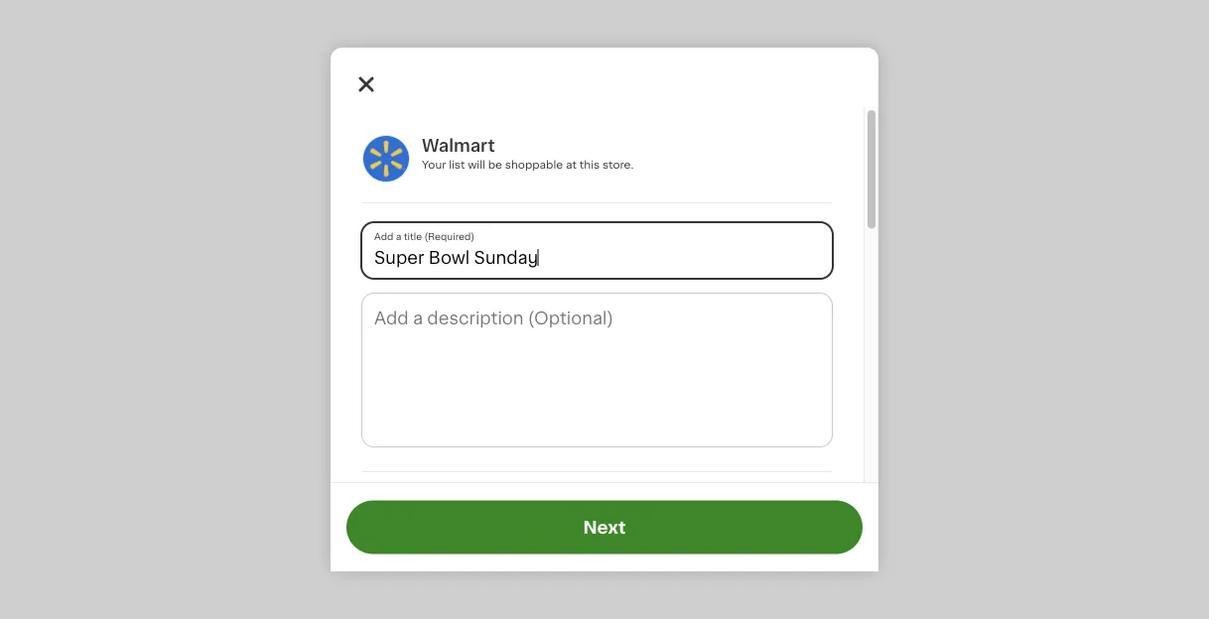 Task type: vqa. For each thing, say whether or not it's contained in the screenshot.
Your at the top left
yes



Task type: describe. For each thing, give the bounding box(es) containing it.
store.
[[603, 159, 634, 170]]

your
[[422, 159, 446, 170]]

1 vertical spatial list
[[551, 500, 573, 514]]

your
[[515, 500, 548, 514]]

list_add_items dialog
[[331, 48, 879, 620]]

be
[[488, 159, 503, 170]]

add a cover photo to your list
[[363, 500, 573, 514]]

to
[[497, 500, 511, 514]]

Add a title (Required) text field
[[363, 223, 832, 278]]

list inside walmart your list will be shoppable at this store.
[[449, 159, 465, 170]]

walmart
[[422, 138, 495, 154]]

none text field inside list_add_items dialog
[[363, 294, 832, 447]]

this
[[580, 159, 600, 170]]

at
[[566, 159, 577, 170]]

next button
[[347, 501, 863, 555]]

add
[[363, 500, 392, 514]]

a
[[395, 500, 403, 514]]



Task type: locate. For each thing, give the bounding box(es) containing it.
None text field
[[363, 294, 832, 447]]

photo
[[451, 500, 493, 514]]

shoppable
[[505, 159, 563, 170]]

0 vertical spatial list
[[449, 159, 465, 170]]

list right your
[[551, 500, 573, 514]]

cover
[[407, 500, 447, 514]]

list down walmart
[[449, 159, 465, 170]]

next
[[584, 520, 626, 536]]

list
[[449, 159, 465, 170], [551, 500, 573, 514]]

walmart logo image
[[363, 135, 410, 183]]

0 horizontal spatial list
[[449, 159, 465, 170]]

will
[[468, 159, 486, 170]]

walmart your list will be shoppable at this store.
[[422, 138, 634, 170]]

1 horizontal spatial list
[[551, 500, 573, 514]]



